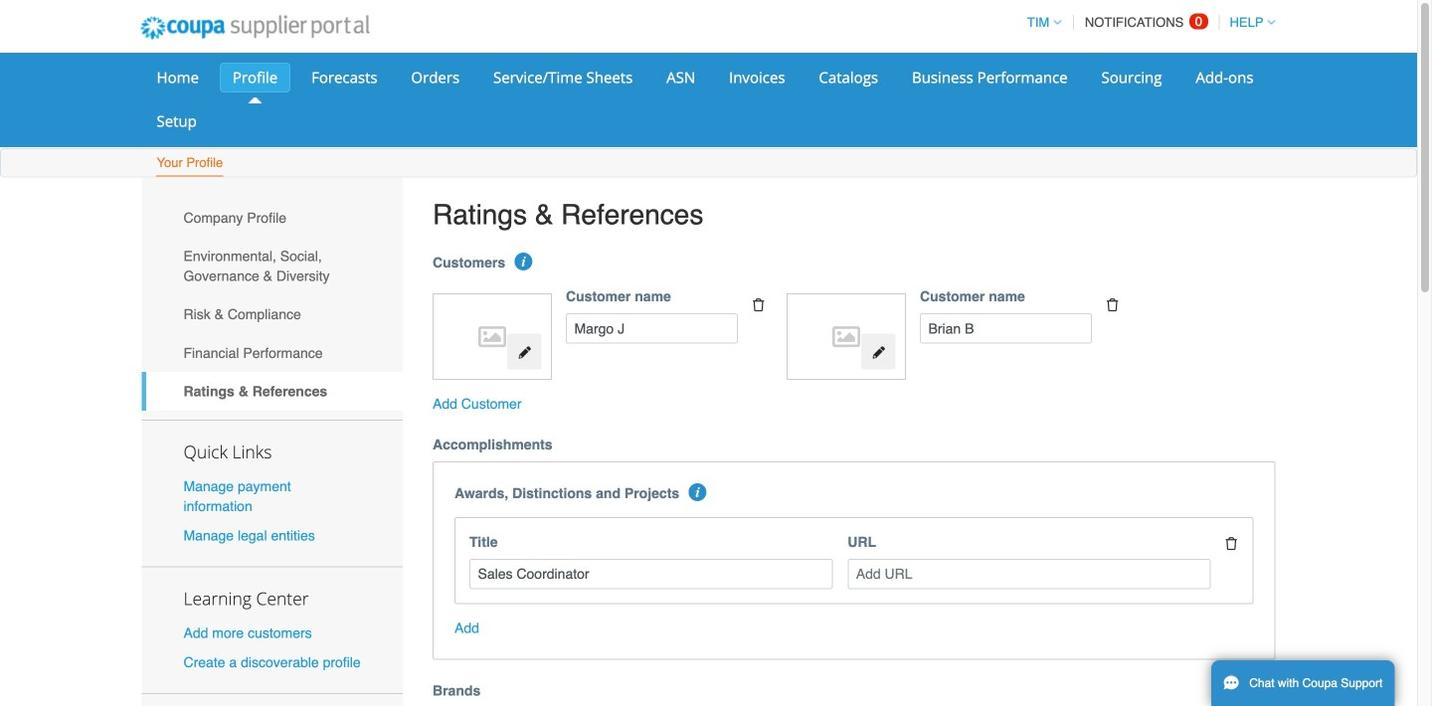 Task type: vqa. For each thing, say whether or not it's contained in the screenshot.
Links in the left of the page
no



Task type: describe. For each thing, give the bounding box(es) containing it.
additional information image
[[515, 253, 533, 271]]

logo image for first change image from the left
[[443, 304, 542, 370]]

Add title text field
[[469, 559, 833, 589]]

1 change image image from the left
[[517, 345, 531, 359]]

coupa supplier portal image
[[127, 3, 383, 53]]



Task type: locate. For each thing, give the bounding box(es) containing it.
1 horizontal spatial change image image
[[872, 345, 885, 359]]

logo image for first change image from the right
[[797, 304, 896, 370]]

navigation
[[1018, 3, 1275, 42]]

1 horizontal spatial logo image
[[797, 304, 896, 370]]

None text field
[[566, 313, 738, 344]]

None text field
[[920, 313, 1092, 344]]

2 change image image from the left
[[872, 345, 885, 359]]

0 horizontal spatial logo image
[[443, 304, 542, 370]]

2 logo image from the left
[[797, 304, 896, 370]]

additional information image
[[689, 483, 707, 501]]

logo image
[[443, 304, 542, 370], [797, 304, 896, 370]]

Add URL text field
[[848, 559, 1211, 589]]

0 horizontal spatial change image image
[[517, 345, 531, 359]]

1 logo image from the left
[[443, 304, 542, 370]]

change image image
[[517, 345, 531, 359], [872, 345, 885, 359]]



